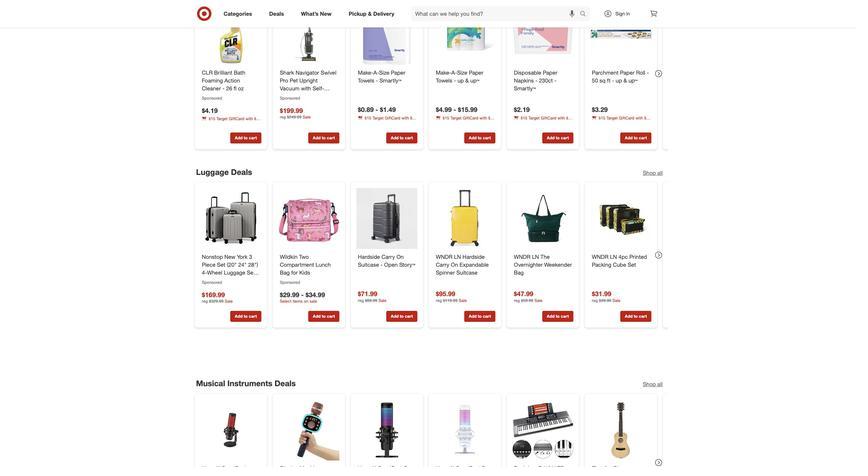 Task type: vqa. For each thing, say whether or not it's contained in the screenshot.
first as from left
no



Task type: locate. For each thing, give the bounding box(es) containing it.
2 hardside from the left
[[463, 253, 485, 260]]

sale for $169.99
[[225, 299, 233, 304]]

0 horizontal spatial size
[[379, 69, 389, 76]]

nonstop new york 3 piece set (20" 24" 28") 4-wheel luggage set + 3 packing cubes
[[202, 253, 260, 284]]

ln
[[454, 253, 461, 260], [532, 253, 539, 260], [610, 253, 617, 260]]

home
[[358, 121, 368, 126], [436, 121, 446, 126], [592, 121, 603, 126], [514, 121, 524, 126], [202, 122, 212, 127]]

sale right '$89.99'
[[379, 298, 387, 303]]

home for $4.19
[[202, 122, 212, 127]]

wndr ln the overnighter weekender bag image
[[513, 188, 574, 249], [513, 188, 574, 249]]

What can we help you find? suggestions appear below search field
[[411, 6, 582, 21]]

up up $4.99 - $15.99
[[458, 77, 464, 84]]

$47.99 reg $59.99 sale
[[514, 290, 543, 303]]

$15 for $4.19
[[209, 116, 215, 121]]

1 horizontal spatial wndr
[[514, 253, 531, 260]]

2 up from the left
[[616, 77, 622, 84]]

new right what's
[[320, 10, 332, 17]]

cart for nonstop new york 3 piece set (20" 24" 28") 4-wheel luggage set + 3 packing cubes
[[249, 314, 257, 319]]

add to cart button for make-a-size paper towels - up & up™
[[464, 132, 496, 143]]

up™ inside make-a-size paper towels - up & up™
[[470, 77, 480, 84]]

2 shop all link from the top
[[643, 380, 663, 388]]

nonstop new york 3 piece set (20" 24" 28") 4-wheel luggage set + 3 packing cubes image
[[200, 188, 261, 249], [200, 188, 261, 249]]

sale inside the $95.99 reg $119.99 sale
[[459, 298, 467, 303]]

3 paper from the left
[[543, 69, 558, 76]]

shark
[[280, 69, 294, 76]]

reg down $47.99
[[514, 298, 520, 303]]

$15 target giftcard with $50 home care purchase button for $3.29
[[592, 115, 652, 126]]

1 horizontal spatial ln
[[532, 253, 539, 260]]

reg inside '$169.99 reg $329.99 sale'
[[202, 299, 208, 304]]

$15 down $4.99 at the top of the page
[[443, 115, 449, 120]]

on
[[397, 253, 404, 260], [451, 261, 458, 268]]

size for $1.49
[[379, 69, 389, 76]]

piece
[[202, 261, 215, 268]]

sponsored
[[202, 95, 222, 100], [280, 95, 300, 100], [202, 280, 222, 285], [280, 280, 300, 285]]

hardside carry on suitcase - open story™ image
[[357, 188, 418, 249], [357, 188, 418, 249]]

$15 target giftcard with $50 home care purchase for $4.19
[[202, 116, 261, 127]]

add to cart for parchment paper roll - 50 sq ft - up & up™
[[625, 135, 647, 140]]

26
[[226, 85, 232, 92]]

add to cart button for wildkin two compartment lunch bag for kids
[[308, 311, 339, 322]]

make-a-size paper towels - up & up™ link
[[436, 69, 494, 84]]

$15 target giftcard with $50 home care purchase button down $3.29
[[592, 115, 652, 126]]

0 horizontal spatial a-
[[373, 69, 379, 76]]

sale inside $31.99 reg $39.99 sale
[[613, 298, 621, 303]]

bath
[[234, 69, 245, 76]]

hyperx quadcast - usb condenser gaming microphone for pc image
[[200, 399, 261, 460], [200, 399, 261, 460]]

0 vertical spatial new
[[320, 10, 332, 17]]

hyperx quadcast s rgb usb condenser microphone for pc/playstation 4 - white image
[[435, 399, 496, 460], [435, 399, 496, 460]]

2 ln from the left
[[532, 253, 539, 260]]

add for clr brilliant bath foaming action cleaner - 26 fl oz
[[235, 135, 243, 140]]

carry inside hardside carry on suitcase - open story™
[[382, 253, 395, 260]]

first act discovery natural acoustic guitar image
[[591, 399, 652, 460], [591, 399, 652, 460]]

1 towels from the left
[[358, 77, 374, 84]]

1 horizontal spatial carry
[[436, 261, 449, 268]]

$15 target giftcard with $50 home care purchase button down $1.49
[[358, 115, 418, 126]]

- up $0.89 - $1.49 at the top
[[376, 77, 378, 84]]

add to cart button for shark navigator swivel pro pet upright vacuum with self- cleaning brushroll - zu51
[[308, 132, 339, 143]]

zu51
[[280, 100, 293, 107]]

add to cart button for parchment paper roll - 50 sq ft - up & up™
[[621, 132, 652, 143]]

smartly™ inside disposable paper napkins - 230ct - smartly™
[[514, 85, 536, 92]]

add to cart button
[[230, 132, 261, 143], [308, 132, 339, 143], [386, 132, 418, 143], [464, 132, 496, 143], [542, 132, 574, 143], [621, 132, 652, 143], [230, 311, 261, 322], [308, 311, 339, 322], [386, 311, 418, 322], [464, 311, 496, 322], [542, 311, 574, 322], [621, 311, 652, 322]]

1 vertical spatial smartly™
[[514, 85, 536, 92]]

reg inside the $95.99 reg $119.99 sale
[[436, 298, 442, 303]]

2 size from the left
[[457, 69, 468, 76]]

home down $3.29
[[592, 121, 603, 126]]

care for $0.89 - $1.49
[[370, 121, 378, 126]]

bag inside wildkin two compartment lunch bag for kids
[[280, 269, 290, 276]]

reg inside $199.99 reg $249.99 sale
[[280, 114, 286, 119]]

1 shop all link from the top
[[643, 169, 663, 177]]

rockjam rj461led 61-key keyboard piano with keynote stickers & lessons image
[[513, 399, 574, 460], [513, 399, 574, 460]]

carry inside wndr ln hardside carry on expandable spinner suitcase
[[436, 261, 449, 268]]

target down $0.89 - $1.49 at the top
[[373, 115, 384, 120]]

set left the +
[[247, 269, 255, 276]]

1 vertical spatial 3
[[202, 277, 205, 284]]

target down $4.99 - $15.99
[[451, 115, 462, 120]]

reg down $95.99
[[436, 298, 442, 303]]

smartly™ up $1.49
[[380, 77, 402, 84]]

care down $4.99 - $15.99
[[448, 121, 456, 126]]

wheel
[[207, 269, 222, 276]]

wndr ln 4pc printed packing cube set image
[[591, 188, 652, 249], [591, 188, 652, 249]]

1 horizontal spatial a-
[[452, 69, 457, 76]]

$89.99
[[365, 298, 377, 303]]

to for make-a-size paper towels - up & up™
[[478, 135, 482, 140]]

to for nonstop new york 3 piece set (20" 24" 28") 4-wheel luggage set + 3 packing cubes
[[244, 314, 248, 319]]

target
[[373, 115, 384, 120], [451, 115, 462, 120], [607, 115, 618, 120], [529, 115, 540, 120], [216, 116, 228, 121]]

1 up from the left
[[458, 77, 464, 84]]

wndr up overnighter
[[514, 253, 531, 260]]

1 horizontal spatial new
[[320, 10, 332, 17]]

suitcase down expandable
[[457, 269, 478, 276]]

sponsored down wheel on the bottom left of page
[[202, 280, 222, 285]]

1 size from the left
[[379, 69, 389, 76]]

$15 target giftcard with $50 home care purchase down $1.49
[[358, 115, 417, 126]]

reg inside $47.99 reg $59.99 sale
[[514, 298, 520, 303]]

reg for $95.99
[[436, 298, 442, 303]]

- up $4.99 - $15.99
[[454, 77, 456, 84]]

2 bag from the left
[[514, 269, 524, 276]]

brilliant
[[214, 69, 232, 76]]

0 horizontal spatial up
[[458, 77, 464, 84]]

1 vertical spatial on
[[451, 261, 458, 268]]

$50 for $4.99 - $15.99
[[488, 115, 495, 120]]

sale inside $47.99 reg $59.99 sale
[[535, 298, 543, 303]]

$31.99
[[592, 290, 612, 298]]

up™
[[470, 77, 480, 84], [629, 77, 638, 84]]

$15 target giftcard with $50 home care purchase for $2.19
[[514, 115, 573, 126]]

1 a- from the left
[[373, 69, 379, 76]]

sale right the $249.99
[[303, 114, 311, 119]]

3 down '4-'
[[202, 277, 205, 284]]

$15 target giftcard with $50 home care purchase button down the $15.99
[[436, 115, 496, 126]]

smartly™ down the napkins
[[514, 85, 536, 92]]

ln up expandable
[[454, 253, 461, 260]]

wildkin two compartment lunch bag for kids image
[[279, 188, 339, 249], [279, 188, 339, 249]]

home down $2.19
[[514, 121, 524, 126]]

target for $4.99 - $15.99
[[451, 115, 462, 120]]

0 vertical spatial on
[[397, 253, 404, 260]]

2 shop all from the top
[[643, 381, 663, 387]]

new inside nonstop new york 3 piece set (20" 24" 28") 4-wheel luggage set + 3 packing cubes
[[224, 253, 235, 260]]

in
[[627, 11, 630, 16]]

& right the pickup
[[368, 10, 372, 17]]

$15 down $0.89
[[365, 115, 371, 120]]

target down $4.19
[[216, 116, 228, 121]]

- inside hardside carry on suitcase - open story™
[[381, 261, 383, 268]]

overnighter
[[514, 261, 543, 268]]

all for musical instruments deals
[[658, 381, 663, 387]]

add to cart for nonstop new york 3 piece set (20" 24" 28") 4-wheel luggage set + 3 packing cubes
[[235, 314, 257, 319]]

add to cart for wndr ln 4pc printed packing cube set
[[625, 314, 647, 319]]

purchase for $3.29
[[613, 121, 630, 126]]

$50 for $2.19
[[566, 115, 573, 120]]

reg
[[280, 114, 286, 119], [358, 298, 364, 303], [592, 298, 598, 303], [436, 298, 442, 303], [514, 298, 520, 303], [202, 299, 208, 304]]

add to cart button for clr brilliant bath foaming action cleaner - 26 fl oz
[[230, 132, 261, 143]]

2 up™ from the left
[[629, 77, 638, 84]]

care down $4.19
[[213, 122, 221, 127]]

$15 target giftcard with $50 home care purchase
[[358, 115, 417, 126], [436, 115, 495, 126], [592, 115, 651, 126], [514, 115, 573, 126], [202, 116, 261, 127]]

shark navigator swivel pro pet upright vacuum with self-cleaning brushroll - zu51 image
[[279, 4, 339, 65], [279, 4, 339, 65]]

target down $2.19
[[529, 115, 540, 120]]

towels up $0.89
[[358, 77, 374, 84]]

singing machine carpool karaoke mic 2.0 - black/gold image
[[279, 399, 339, 460], [279, 399, 339, 460]]

kids
[[299, 269, 310, 276]]

$15 target giftcard with $50 home care purchase down $2.19
[[514, 115, 573, 126]]

1 horizontal spatial up™
[[629, 77, 638, 84]]

$1.49
[[380, 105, 396, 113]]

- left 26
[[222, 85, 225, 92]]

sale right '$329.99'
[[225, 299, 233, 304]]

1 horizontal spatial on
[[451, 261, 458, 268]]

to for parchment paper roll - 50 sq ft - up & up™
[[634, 135, 638, 140]]

sponsored down for
[[280, 280, 300, 285]]

0 vertical spatial smartly™
[[380, 77, 402, 84]]

wndr for $47.99
[[514, 253, 531, 260]]

wndr up packing
[[592, 253, 609, 260]]

set
[[217, 261, 225, 268], [628, 261, 636, 268], [247, 269, 255, 276]]

to for wndr ln hardside carry on expandable spinner suitcase
[[478, 314, 482, 319]]

giftcard for $4.19
[[229, 116, 244, 121]]

make-a-size paper towels - smartly™ image
[[357, 4, 418, 65], [357, 4, 418, 65]]

wndr inside wndr ln 4pc printed packing cube set
[[592, 253, 609, 260]]

1 shop all from the top
[[643, 169, 663, 176]]

1 vertical spatial shop all
[[643, 381, 663, 387]]

2 horizontal spatial wndr
[[592, 253, 609, 260]]

0 vertical spatial all
[[658, 169, 663, 176]]

to for wildkin two compartment lunch bag for kids
[[322, 314, 326, 319]]

smartly™ inside make-a-size paper towels - smartly™
[[380, 77, 402, 84]]

giftcard for $3.29
[[619, 115, 635, 120]]

care down $0.89 - $1.49 at the top
[[370, 121, 378, 126]]

3 up 28")
[[249, 253, 252, 260]]

oz
[[238, 85, 244, 92]]

$15 target giftcard with $50 home care purchase button down $2.19
[[514, 115, 574, 126]]

printed
[[630, 253, 647, 260]]

suitcase inside wndr ln hardside carry on expandable spinner suitcase
[[457, 269, 478, 276]]

add for wndr ln hardside carry on expandable spinner suitcase
[[469, 314, 477, 319]]

add for shark navigator swivel pro pet upright vacuum with self- cleaning brushroll - zu51
[[313, 135, 321, 140]]

paper
[[391, 69, 406, 76], [469, 69, 484, 76], [543, 69, 558, 76], [620, 69, 635, 76]]

cart for wndr ln 4pc printed packing cube set
[[639, 314, 647, 319]]

care down $3.29
[[604, 121, 612, 126]]

wndr ln hardside carry on expandable spinner suitcase image
[[435, 188, 496, 249], [435, 188, 496, 249]]

with for $4.19
[[245, 116, 253, 121]]

$15 down $2.19
[[521, 115, 528, 120]]

reg down the '$169.99'
[[202, 299, 208, 304]]

0 horizontal spatial towels
[[358, 77, 374, 84]]

2 a- from the left
[[452, 69, 457, 76]]

2 towels from the left
[[436, 77, 452, 84]]

make-
[[358, 69, 373, 76], [436, 69, 452, 76]]

set down printed at the bottom of page
[[628, 261, 636, 268]]

0 vertical spatial shop all link
[[643, 169, 663, 177]]

- right brushroll
[[326, 92, 328, 99]]

to for make-a-size paper towels - smartly™
[[400, 135, 404, 140]]

make- inside make-a-size paper towels - up & up™
[[436, 69, 452, 76]]

$15 target giftcard with $50 home care purchase for $0.89 - $1.49
[[358, 115, 417, 126]]

2 horizontal spatial set
[[628, 261, 636, 268]]

ln inside wndr ln hardside carry on expandable spinner suitcase
[[454, 253, 461, 260]]

carry up 'open'
[[382, 253, 395, 260]]

2 wndr from the left
[[514, 253, 531, 260]]

1 vertical spatial shop
[[643, 381, 656, 387]]

- inside clr brilliant bath foaming action cleaner - 26 fl oz
[[222, 85, 225, 92]]

reg for $169.99
[[202, 299, 208, 304]]

add to cart for shark navigator swivel pro pet upright vacuum with self- cleaning brushroll - zu51
[[313, 135, 335, 140]]

with for $2.19
[[558, 115, 565, 120]]

home for $3.29
[[592, 121, 603, 126]]

sale right the $59.99
[[535, 298, 543, 303]]

sale for $199.99
[[303, 114, 311, 119]]

$0.89 - $1.49
[[358, 105, 396, 113]]

1 horizontal spatial size
[[457, 69, 468, 76]]

1 horizontal spatial towels
[[436, 77, 452, 84]]

1 make- from the left
[[358, 69, 373, 76]]

3 ln from the left
[[610, 253, 617, 260]]

set inside wndr ln 4pc printed packing cube set
[[628, 261, 636, 268]]

up™ up the $15.99
[[470, 77, 480, 84]]

search button
[[577, 6, 594, 23]]

wndr inside wndr ln the overnighter weekender bag
[[514, 253, 531, 260]]

1 shop from the top
[[643, 169, 656, 176]]

reg inside $71.99 reg $89.99 sale
[[358, 298, 364, 303]]

clr brilliant bath foaming action cleaner - 26 fl oz image
[[200, 4, 261, 65], [200, 4, 261, 65]]

add to cart button for wndr ln hardside carry on expandable spinner suitcase
[[464, 311, 496, 322]]

1 vertical spatial shop all link
[[643, 380, 663, 388]]

target for $0.89 - $1.49
[[373, 115, 384, 120]]

0 horizontal spatial new
[[224, 253, 235, 260]]

ln inside wndr ln 4pc printed packing cube set
[[610, 253, 617, 260]]

1 vertical spatial luggage
[[224, 269, 245, 276]]

- left 230ct
[[536, 77, 538, 84]]

- up items at bottom left
[[301, 291, 304, 299]]

- left 'open'
[[381, 261, 383, 268]]

with for $0.89 - $1.49
[[402, 115, 409, 120]]

$15 target giftcard with $50 home care purchase button
[[358, 115, 418, 126], [436, 115, 496, 126], [592, 115, 652, 126], [514, 115, 574, 126], [202, 116, 261, 127]]

sign in
[[616, 11, 630, 16]]

0 vertical spatial carry
[[382, 253, 395, 260]]

reg down $71.99
[[358, 298, 364, 303]]

$15 down $4.19
[[209, 116, 215, 121]]

wndr ln the overnighter weekender bag
[[514, 253, 572, 276]]

reg down $199.99
[[280, 114, 286, 119]]

a- inside make-a-size paper towels - smartly™
[[373, 69, 379, 76]]

& up the $15.99
[[465, 77, 469, 84]]

3 wndr from the left
[[592, 253, 609, 260]]

parchment paper roll - 50 sq ft - up & up™ image
[[591, 4, 652, 65], [591, 4, 652, 65]]

0 vertical spatial suitcase
[[358, 261, 379, 268]]

add for wndr ln the overnighter weekender bag
[[547, 314, 555, 319]]

sale inside $199.99 reg $249.99 sale
[[303, 114, 311, 119]]

1 horizontal spatial 3
[[249, 253, 252, 260]]

shop for musical instruments deals
[[643, 381, 656, 387]]

ft
[[607, 77, 611, 84]]

to for wndr ln the overnighter weekender bag
[[556, 314, 560, 319]]

add to cart for make-a-size paper towels - up & up™
[[469, 135, 491, 140]]

sale right $119.99
[[459, 298, 467, 303]]

home down $4.99 at the top of the page
[[436, 121, 446, 126]]

1 vertical spatial new
[[224, 253, 235, 260]]

1 hardside from the left
[[358, 253, 380, 260]]

hardside inside hardside carry on suitcase - open story™
[[358, 253, 380, 260]]

- left $1.49
[[376, 105, 378, 113]]

sale inside '$169.99 reg $329.99 sale'
[[225, 299, 233, 304]]

1 bag from the left
[[280, 269, 290, 276]]

swivel
[[321, 69, 336, 76]]

suitcase left 'open'
[[358, 261, 379, 268]]

add
[[235, 135, 243, 140], [313, 135, 321, 140], [391, 135, 399, 140], [469, 135, 477, 140], [547, 135, 555, 140], [625, 135, 633, 140], [235, 314, 243, 319], [313, 314, 321, 319], [391, 314, 399, 319], [469, 314, 477, 319], [547, 314, 555, 319], [625, 314, 633, 319]]

size inside make-a-size paper towels - smartly™
[[379, 69, 389, 76]]

0 horizontal spatial make-
[[358, 69, 373, 76]]

$15 for $0.89 - $1.49
[[365, 115, 371, 120]]

size inside make-a-size paper towels - up & up™
[[457, 69, 468, 76]]

add for nonstop new york 3 piece set (20" 24" 28") 4-wheel luggage set + 3 packing cubes
[[235, 314, 243, 319]]

a- inside make-a-size paper towels - up & up™
[[452, 69, 457, 76]]

0 horizontal spatial ln
[[454, 253, 461, 260]]

0 vertical spatial shop all
[[643, 169, 663, 176]]

0 horizontal spatial wndr
[[436, 253, 453, 260]]

make-a-size paper towels - up & up™ image
[[435, 4, 496, 65], [435, 4, 496, 65]]

$15 target giftcard with $50 home care purchase down $4.19
[[202, 116, 261, 127]]

1 paper from the left
[[391, 69, 406, 76]]

bag down overnighter
[[514, 269, 524, 276]]

new for nonstop
[[224, 253, 235, 260]]

cart for make-a-size paper towels - up & up™
[[483, 135, 491, 140]]

0 horizontal spatial hardside
[[358, 253, 380, 260]]

up right ft
[[616, 77, 622, 84]]

care for $4.99 - $15.99
[[448, 121, 456, 126]]

up™ down roll
[[629, 77, 638, 84]]

luggage
[[196, 167, 229, 177], [224, 269, 245, 276]]

purchase for $2.19
[[535, 121, 552, 126]]

1 vertical spatial suitcase
[[457, 269, 478, 276]]

2 horizontal spatial &
[[624, 77, 627, 84]]

vacuum
[[280, 85, 299, 92]]

- right 230ct
[[555, 77, 557, 84]]

1 horizontal spatial bag
[[514, 269, 524, 276]]

2 make- from the left
[[436, 69, 452, 76]]

$29.99
[[280, 291, 299, 299]]

1 horizontal spatial &
[[465, 77, 469, 84]]

pet
[[290, 77, 298, 84]]

1 horizontal spatial up
[[616, 77, 622, 84]]

1 horizontal spatial smartly™
[[514, 85, 536, 92]]

0 horizontal spatial smartly™
[[380, 77, 402, 84]]

1 vertical spatial carry
[[436, 261, 449, 268]]

1 wndr from the left
[[436, 253, 453, 260]]

giftcard for $2.19
[[541, 115, 557, 120]]

new up (20"
[[224, 253, 235, 260]]

2 shop from the top
[[643, 381, 656, 387]]

$15 target giftcard with $50 home care purchase button down $4.19
[[202, 116, 261, 127]]

1 horizontal spatial hardside
[[463, 253, 485, 260]]

$169.99
[[202, 291, 225, 299]]

$15 down $3.29
[[599, 115, 606, 120]]

add for make-a-size paper towels - up & up™
[[469, 135, 477, 140]]

1 vertical spatial all
[[658, 381, 663, 387]]

0 horizontal spatial suitcase
[[358, 261, 379, 268]]

$39.99
[[599, 298, 612, 303]]

0 horizontal spatial &
[[368, 10, 372, 17]]

reg for $71.99
[[358, 298, 364, 303]]

$15 target giftcard with $50 home care purchase down $3.29
[[592, 115, 651, 126]]

home down $0.89
[[358, 121, 368, 126]]

$50 for $3.29
[[645, 115, 651, 120]]

0 horizontal spatial up™
[[470, 77, 480, 84]]

on up story™
[[397, 253, 404, 260]]

wndr inside wndr ln hardside carry on expandable spinner suitcase
[[436, 253, 453, 260]]

shop all link
[[643, 169, 663, 177], [643, 380, 663, 388]]

towels
[[358, 77, 374, 84], [436, 77, 452, 84]]

0 vertical spatial deals
[[269, 10, 284, 17]]

0 horizontal spatial on
[[397, 253, 404, 260]]

up inside parchment paper roll - 50 sq ft - up & up™
[[616, 77, 622, 84]]

towels up $4.99 at the top of the page
[[436, 77, 452, 84]]

hyperx quadcast s rgb usb condenser microphone for pc/playstation 4 image
[[357, 399, 418, 460], [357, 399, 418, 460]]

a-
[[373, 69, 379, 76], [452, 69, 457, 76]]

pickup & delivery
[[349, 10, 395, 17]]

$15 target giftcard with $50 home care purchase button for $2.19
[[514, 115, 574, 126]]

$15 target giftcard with $50 home care purchase down the $15.99
[[436, 115, 495, 126]]

0 horizontal spatial bag
[[280, 269, 290, 276]]

0 vertical spatial 3
[[249, 253, 252, 260]]

towels inside make-a-size paper towels - smartly™
[[358, 77, 374, 84]]

home for $4.99 - $15.99
[[436, 121, 446, 126]]

sale right $39.99
[[613, 298, 621, 303]]

up
[[458, 77, 464, 84], [616, 77, 622, 84]]

target for $4.19
[[216, 116, 228, 121]]

- inside $29.99 - $34.99 select items on sale
[[301, 291, 304, 299]]

purchase for $4.99 - $15.99
[[457, 121, 474, 126]]

1 ln from the left
[[454, 253, 461, 260]]

0 horizontal spatial carry
[[382, 253, 395, 260]]

make- inside make-a-size paper towels - smartly™
[[358, 69, 373, 76]]

1 up™ from the left
[[470, 77, 480, 84]]

disposable paper napkins - 230ct - smartly™ image
[[513, 4, 574, 65], [513, 4, 574, 65]]

delivery
[[374, 10, 395, 17]]

- right ft
[[612, 77, 614, 84]]

reg inside $31.99 reg $39.99 sale
[[592, 298, 598, 303]]

4 paper from the left
[[620, 69, 635, 76]]

pro
[[280, 77, 288, 84]]

sponsored down cleaner
[[202, 95, 222, 100]]

2 paper from the left
[[469, 69, 484, 76]]

carry up the spinner
[[436, 261, 449, 268]]

add to cart
[[235, 135, 257, 140], [313, 135, 335, 140], [391, 135, 413, 140], [469, 135, 491, 140], [547, 135, 569, 140], [625, 135, 647, 140], [235, 314, 257, 319], [313, 314, 335, 319], [391, 314, 413, 319], [469, 314, 491, 319], [547, 314, 569, 319], [625, 314, 647, 319]]

-
[[647, 69, 649, 76], [376, 77, 378, 84], [454, 77, 456, 84], [536, 77, 538, 84], [555, 77, 557, 84], [612, 77, 614, 84], [222, 85, 225, 92], [326, 92, 328, 99], [376, 105, 378, 113], [454, 105, 456, 113], [381, 261, 383, 268], [301, 291, 304, 299]]

what's new link
[[295, 6, 340, 21]]

0 horizontal spatial 3
[[202, 277, 205, 284]]

cart for wndr ln the overnighter weekender bag
[[561, 314, 569, 319]]

1 horizontal spatial make-
[[436, 69, 452, 76]]

& right ft
[[624, 77, 627, 84]]

add for wildkin two compartment lunch bag for kids
[[313, 314, 321, 319]]

add to cart for disposable paper napkins - 230ct - smartly™
[[547, 135, 569, 140]]

wndr up the spinner
[[436, 253, 453, 260]]

home down $4.19
[[202, 122, 212, 127]]

target down $3.29
[[607, 115, 618, 120]]

what's
[[301, 10, 319, 17]]

sale inside $71.99 reg $89.99 sale
[[379, 298, 387, 303]]

towels inside make-a-size paper towels - up & up™
[[436, 77, 452, 84]]

& inside make-a-size paper towels - up & up™
[[465, 77, 469, 84]]

$31.99 reg $39.99 sale
[[592, 290, 621, 303]]

bag left for
[[280, 269, 290, 276]]

ln left 4pc
[[610, 253, 617, 260]]

instruments
[[227, 378, 272, 388]]

shop
[[643, 169, 656, 176], [643, 381, 656, 387]]

1 horizontal spatial suitcase
[[457, 269, 478, 276]]

add for wndr ln 4pc printed packing cube set
[[625, 314, 633, 319]]

$15 target giftcard with $50 home care purchase for $4.99 - $15.99
[[436, 115, 495, 126]]

28")
[[248, 261, 258, 268]]

hardside carry on suitcase - open story™ link
[[358, 253, 416, 269]]

on up the spinner
[[451, 261, 458, 268]]

set up wheel on the bottom left of page
[[217, 261, 225, 268]]

ln inside wndr ln the overnighter weekender bag
[[532, 253, 539, 260]]

clr brilliant bath foaming action cleaner - 26 fl oz link
[[202, 69, 260, 92]]

230ct
[[539, 77, 553, 84]]

sponsored down vacuum
[[280, 95, 300, 100]]

bag
[[280, 269, 290, 276], [514, 269, 524, 276]]

2 all from the top
[[658, 381, 663, 387]]

reg down $31.99
[[592, 298, 598, 303]]

upright
[[299, 77, 318, 84]]

ln left the
[[532, 253, 539, 260]]

1 all from the top
[[658, 169, 663, 176]]

smartly™ for $2.19
[[514, 85, 536, 92]]

care down $2.19
[[526, 121, 534, 126]]

0 vertical spatial shop
[[643, 169, 656, 176]]

2 horizontal spatial ln
[[610, 253, 617, 260]]

care for $3.29
[[604, 121, 612, 126]]

add to cart button for hardside carry on suitcase - open story™
[[386, 311, 418, 322]]

home for $0.89 - $1.49
[[358, 121, 368, 126]]



Task type: describe. For each thing, give the bounding box(es) containing it.
1 horizontal spatial set
[[247, 269, 255, 276]]

add to cart button for nonstop new york 3 piece set (20" 24" 28") 4-wheel luggage set + 3 packing cubes
[[230, 311, 261, 322]]

cart for disposable paper napkins - 230ct - smartly™
[[561, 135, 569, 140]]

$29.99 - $34.99 select items on sale
[[280, 291, 325, 304]]

parchment paper roll - 50 sq ft - up & up™
[[592, 69, 649, 84]]

musical
[[196, 378, 225, 388]]

care for $4.19
[[213, 122, 221, 127]]

action
[[224, 77, 240, 84]]

(20"
[[227, 261, 237, 268]]

up inside make-a-size paper towels - up & up™
[[458, 77, 464, 84]]

cart for hardside carry on suitcase - open story™
[[405, 314, 413, 319]]

purchase for $4.19
[[223, 122, 240, 127]]

sale
[[310, 299, 317, 304]]

add to cart for wildkin two compartment lunch bag for kids
[[313, 314, 335, 319]]

ln for $47.99
[[532, 253, 539, 260]]

towels for $0.89
[[358, 77, 374, 84]]

parchment paper roll - 50 sq ft - up & up™ link
[[592, 69, 650, 84]]

with for $4.99 - $15.99
[[480, 115, 487, 120]]

cart for parchment paper roll - 50 sq ft - up & up™
[[639, 135, 647, 140]]

cart for shark navigator swivel pro pet upright vacuum with self- cleaning brushroll - zu51
[[327, 135, 335, 140]]

hardside carry on suitcase - open story™
[[358, 253, 415, 268]]

add to cart for wndr ln the overnighter weekender bag
[[547, 314, 569, 319]]

expandable
[[460, 261, 489, 268]]

luggage inside nonstop new york 3 piece set (20" 24" 28") 4-wheel luggage set + 3 packing cubes
[[224, 269, 245, 276]]

shop all link for luggage deals
[[643, 169, 663, 177]]

with for $3.29
[[636, 115, 643, 120]]

shark navigator swivel pro pet upright vacuum with self- cleaning brushroll - zu51 link
[[280, 69, 338, 107]]

sign
[[616, 11, 625, 16]]

add to cart button for wndr ln 4pc printed packing cube set
[[621, 311, 652, 322]]

make- for $4.99 - $15.99
[[436, 69, 452, 76]]

cart for wndr ln hardside carry on expandable spinner suitcase
[[483, 314, 491, 319]]

$169.99 reg $329.99 sale
[[202, 291, 233, 304]]

add to cart for make-a-size paper towels - smartly™
[[391, 135, 413, 140]]

sponsored for $169.99
[[202, 280, 222, 285]]

4pc
[[619, 253, 628, 260]]

wndr ln hardside carry on expandable spinner suitcase link
[[436, 253, 494, 277]]

reg for $199.99
[[280, 114, 286, 119]]

24"
[[238, 261, 247, 268]]

add to cart for hardside carry on suitcase - open story™
[[391, 314, 413, 319]]

$15 target giftcard with $50 home care purchase button for $4.19
[[202, 116, 261, 127]]

fl
[[234, 85, 237, 92]]

0 vertical spatial luggage
[[196, 167, 229, 177]]

4-
[[202, 269, 207, 276]]

$95.99
[[436, 290, 455, 298]]

$329.99
[[209, 299, 224, 304]]

navigator
[[296, 69, 319, 76]]

giftcard for $0.89 - $1.49
[[385, 115, 400, 120]]

sign in link
[[598, 6, 641, 21]]

$4.99
[[436, 105, 452, 113]]

$199.99 reg $249.99 sale
[[280, 106, 311, 119]]

ln for $31.99
[[610, 253, 617, 260]]

$0.89
[[358, 105, 374, 113]]

purchase for $0.89 - $1.49
[[379, 121, 396, 126]]

brushroll
[[303, 92, 325, 99]]

wildkin
[[280, 253, 298, 260]]

$15 target giftcard with $50 home care purchase button for $4.99 - $15.99
[[436, 115, 496, 126]]

& inside pickup & delivery link
[[368, 10, 372, 17]]

pickup
[[349, 10, 367, 17]]

paper inside parchment paper roll - 50 sq ft - up & up™
[[620, 69, 635, 76]]

clr brilliant bath foaming action cleaner - 26 fl oz
[[202, 69, 245, 92]]

- inside shark navigator swivel pro pet upright vacuum with self- cleaning brushroll - zu51
[[326, 92, 328, 99]]

spinner
[[436, 269, 455, 276]]

on inside wndr ln hardside carry on expandable spinner suitcase
[[451, 261, 458, 268]]

musical instruments deals
[[196, 378, 296, 388]]

parchment
[[592, 69, 619, 76]]

bag inside wndr ln the overnighter weekender bag
[[514, 269, 524, 276]]

categories link
[[218, 6, 261, 21]]

cart for wildkin two compartment lunch bag for kids
[[327, 314, 335, 319]]

add to cart for clr brilliant bath foaming action cleaner - 26 fl oz
[[235, 135, 257, 140]]

$199.99
[[280, 106, 303, 114]]

to for clr brilliant bath foaming action cleaner - 26 fl oz
[[244, 135, 248, 140]]

$71.99 reg $89.99 sale
[[358, 290, 387, 303]]

$71.99
[[358, 290, 377, 298]]

search
[[577, 11, 594, 18]]

what's new
[[301, 10, 332, 17]]

add for parchment paper roll - 50 sq ft - up & up™
[[625, 135, 633, 140]]

wildkin two compartment lunch bag for kids link
[[280, 253, 338, 277]]

$15.99
[[458, 105, 478, 113]]

sale for $31.99
[[613, 298, 621, 303]]

home for $2.19
[[514, 121, 524, 126]]

cleaner
[[202, 85, 221, 92]]

make-a-size paper towels - smartly™
[[358, 69, 406, 84]]

- inside make-a-size paper towels - up & up™
[[454, 77, 456, 84]]

packing
[[206, 277, 226, 284]]

wndr ln the overnighter weekender bag link
[[514, 253, 572, 277]]

nonstop new york 3 piece set (20" 24" 28") 4-wheel luggage set + 3 packing cubes link
[[202, 253, 260, 284]]

disposable paper napkins - 230ct - smartly™
[[514, 69, 558, 92]]

50
[[592, 77, 598, 84]]

smartly™ for $0.89 - $1.49
[[380, 77, 402, 84]]

& inside parchment paper roll - 50 sq ft - up & up™
[[624, 77, 627, 84]]

paper inside make-a-size paper towels - up & up™
[[469, 69, 484, 76]]

deals link
[[264, 6, 293, 21]]

to for wndr ln 4pc printed packing cube set
[[634, 314, 638, 319]]

to for disposable paper napkins - 230ct - smartly™
[[556, 135, 560, 140]]

paper inside disposable paper napkins - 230ct - smartly™
[[543, 69, 558, 76]]

packing
[[592, 261, 612, 268]]

ln for $95.99
[[454, 253, 461, 260]]

a- for $4.99
[[452, 69, 457, 76]]

target for $3.29
[[607, 115, 618, 120]]

$47.99
[[514, 290, 534, 298]]

$15 for $3.29
[[599, 115, 606, 120]]

sponsored for $4.19
[[202, 95, 222, 100]]

sale for $95.99
[[459, 298, 467, 303]]

york
[[237, 253, 248, 260]]

- right roll
[[647, 69, 649, 76]]

shark navigator swivel pro pet upright vacuum with self- cleaning brushroll - zu51
[[280, 69, 336, 107]]

1 vertical spatial deals
[[231, 167, 252, 177]]

wndr ln hardside carry on expandable spinner suitcase
[[436, 253, 489, 276]]

$15 for $2.19
[[521, 115, 528, 120]]

sale for $47.99
[[535, 298, 543, 303]]

$4.99 - $15.99
[[436, 105, 478, 113]]

roll
[[636, 69, 646, 76]]

suitcase inside hardside carry on suitcase - open story™
[[358, 261, 379, 268]]

nonstop
[[202, 253, 223, 260]]

to for hardside carry on suitcase - open story™
[[400, 314, 404, 319]]

$95.99 reg $119.99 sale
[[436, 290, 467, 303]]

items
[[293, 299, 303, 304]]

$249.99
[[287, 114, 302, 119]]

self-
[[313, 85, 324, 92]]

cleaning
[[280, 92, 301, 99]]

lunch
[[316, 261, 331, 268]]

story™
[[399, 261, 415, 268]]

up™ inside parchment paper roll - 50 sq ft - up & up™
[[629, 77, 638, 84]]

a- for $0.89
[[373, 69, 379, 76]]

make- for $0.89 - $1.49
[[358, 69, 373, 76]]

wndr ln 4pc printed packing cube set link
[[592, 253, 650, 269]]

luggage deals
[[196, 167, 252, 177]]

on inside hardside carry on suitcase - open story™
[[397, 253, 404, 260]]

pickup & delivery link
[[343, 6, 403, 21]]

shop all link for musical instruments deals
[[643, 380, 663, 388]]

sq
[[600, 77, 606, 84]]

make-a-size paper towels - smartly™ link
[[358, 69, 416, 84]]

two
[[299, 253, 309, 260]]

$15 for $4.99 - $15.99
[[443, 115, 449, 120]]

cube
[[613, 261, 626, 268]]

shop for luggage deals
[[643, 169, 656, 176]]

wildkin two compartment lunch bag for kids
[[280, 253, 331, 276]]

0 horizontal spatial set
[[217, 261, 225, 268]]

paper inside make-a-size paper towels - smartly™
[[391, 69, 406, 76]]

sponsored for $29.99 - $34.99
[[280, 280, 300, 285]]

$3.29
[[592, 105, 608, 113]]

on
[[304, 299, 308, 304]]

2 vertical spatial deals
[[275, 378, 296, 388]]

sale for $71.99
[[379, 298, 387, 303]]

with inside shark navigator swivel pro pet upright vacuum with self- cleaning brushroll - zu51
[[301, 85, 311, 92]]

$2.19
[[514, 105, 530, 113]]

target for $2.19
[[529, 115, 540, 120]]

hardside inside wndr ln hardside carry on expandable spinner suitcase
[[463, 253, 485, 260]]

cubes
[[227, 277, 242, 284]]

wndr for $95.99
[[436, 253, 453, 260]]

- inside make-a-size paper towels - smartly™
[[376, 77, 378, 84]]

$50 for $0.89 - $1.49
[[410, 115, 417, 120]]

- right $4.99 at the top of the page
[[454, 105, 456, 113]]

$4.19
[[202, 106, 218, 114]]

giftcard for $4.99 - $15.99
[[463, 115, 479, 120]]

clr
[[202, 69, 213, 76]]

new for what's
[[320, 10, 332, 17]]

add for disposable paper napkins - 230ct - smartly™
[[547, 135, 555, 140]]



